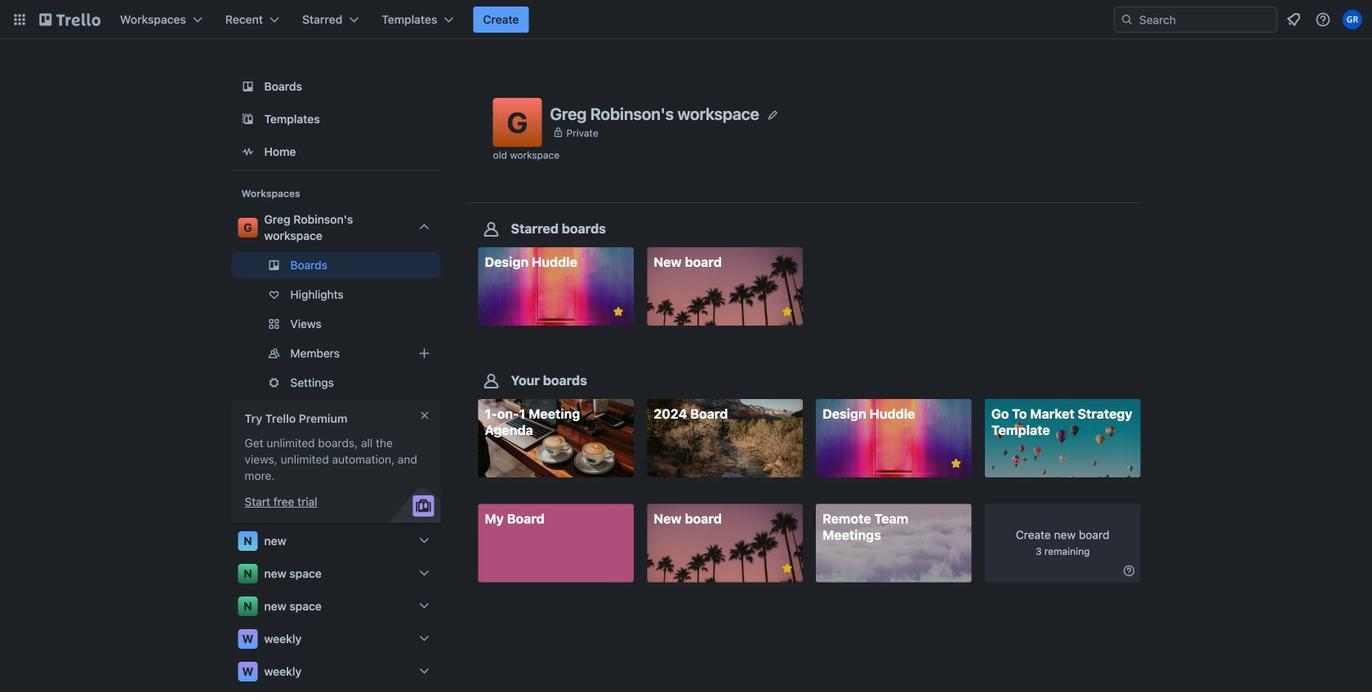 Task type: describe. For each thing, give the bounding box(es) containing it.
Search field
[[1114, 7, 1278, 33]]

home image
[[238, 142, 258, 162]]

greg robinson (gregrobinson96) image
[[1343, 10, 1363, 29]]

0 notifications image
[[1284, 10, 1304, 29]]

board image
[[238, 77, 258, 96]]

back to home image
[[39, 7, 100, 33]]



Task type: locate. For each thing, give the bounding box(es) containing it.
add image
[[415, 344, 434, 364]]

primary element
[[0, 0, 1373, 39]]

search image
[[1121, 13, 1134, 26]]

click to unstar this board. it will be removed from your starred list. image
[[611, 305, 626, 319], [780, 305, 795, 319], [780, 562, 795, 576]]

template board image
[[238, 109, 258, 129]]

click to unstar this board. it will be removed from your starred list. image
[[949, 457, 964, 472]]

open information menu image
[[1315, 11, 1332, 28]]

sm image
[[1121, 563, 1138, 580]]



Task type: vqa. For each thing, say whether or not it's contained in the screenshot.
Your boards with 2 items element
no



